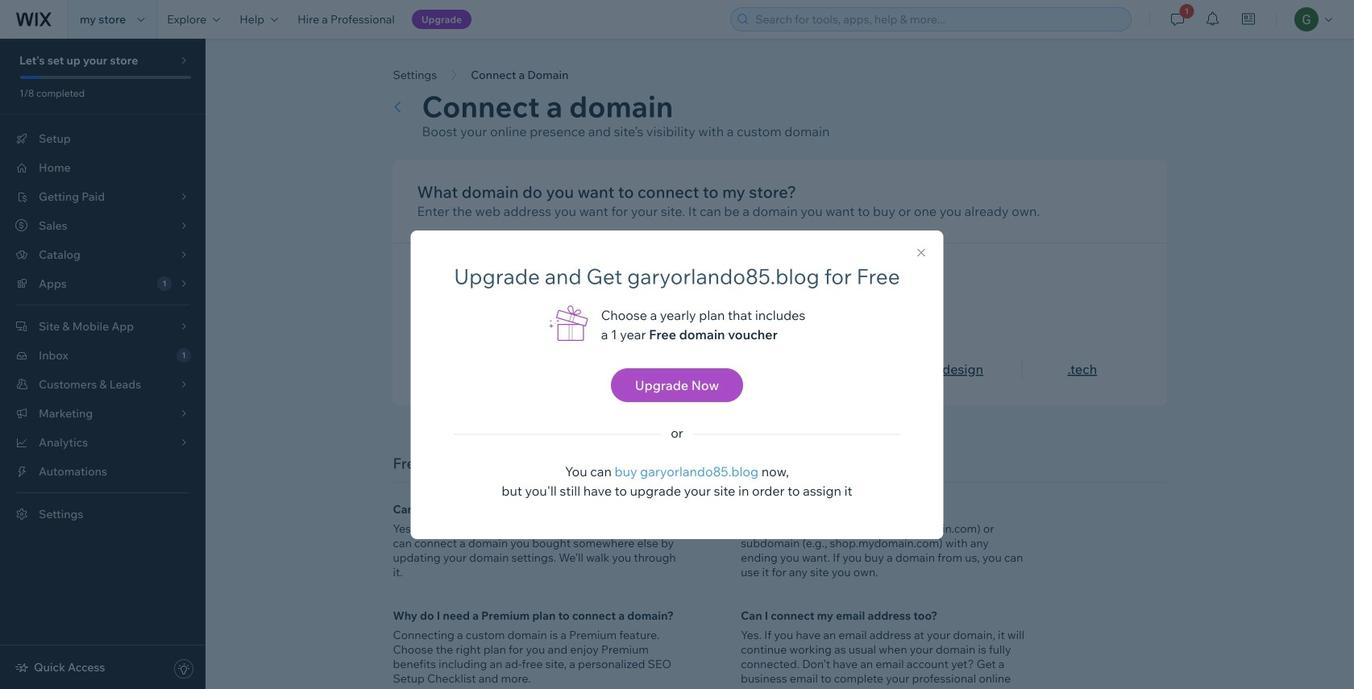 Task type: describe. For each thing, give the bounding box(es) containing it.
e.g. mystunningwebsite.com field
[[445, 273, 818, 306]]



Task type: vqa. For each thing, say whether or not it's contained in the screenshot.
Search for tools, apps, help & more... 'FIELD'
yes



Task type: locate. For each thing, give the bounding box(es) containing it.
sidebar element
[[0, 39, 206, 689]]

Search for tools, apps, help & more... field
[[751, 8, 1127, 31]]



